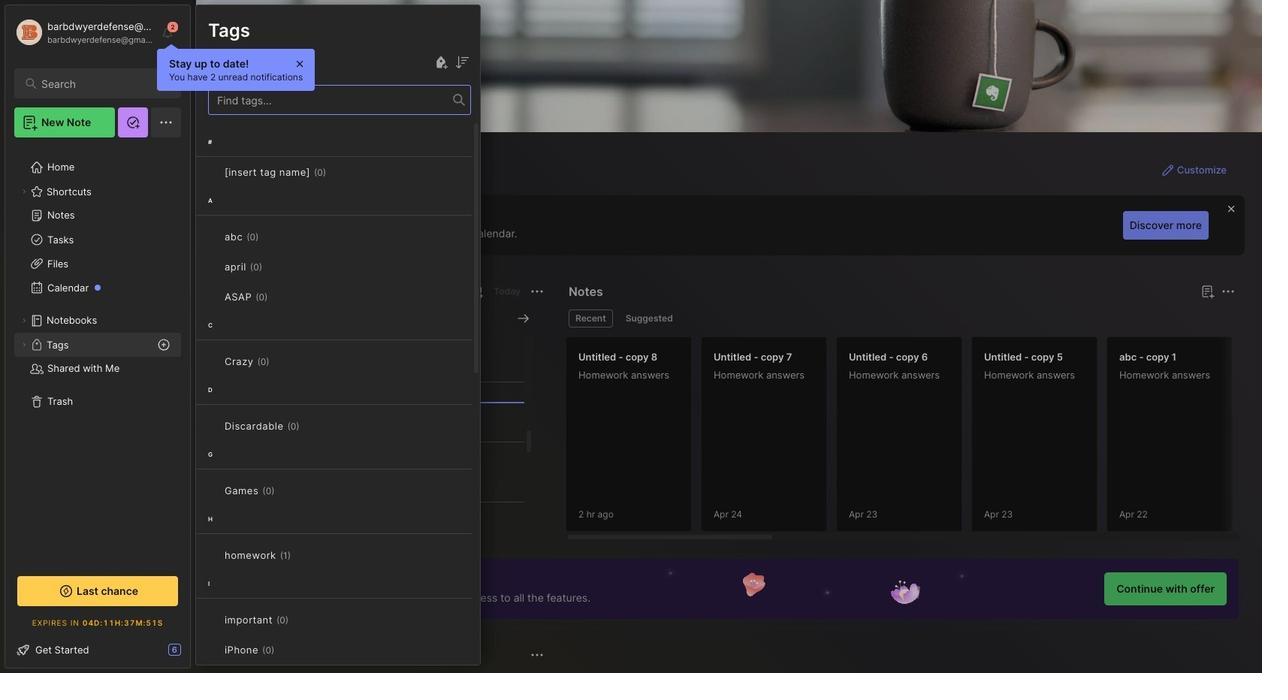 Task type: vqa. For each thing, say whether or not it's contained in the screenshot.
More actions image
no



Task type: describe. For each thing, give the bounding box(es) containing it.
Search text field
[[41, 77, 168, 91]]

0 vertical spatial tag actions image
[[268, 291, 292, 303]]

1 horizontal spatial tag actions image
[[291, 549, 315, 561]]

2 tab from the left
[[619, 310, 680, 328]]

new evernote calendar event image
[[467, 282, 485, 301]]

Sort field
[[453, 53, 471, 71]]

main element
[[0, 0, 195, 673]]

0 horizontal spatial row group
[[196, 127, 480, 673]]

Help and Learning task checklist field
[[5, 638, 190, 662]]

1 horizontal spatial row group
[[566, 337, 1262, 541]]

sort options image
[[453, 53, 471, 71]]

none search field inside main element
[[41, 74, 168, 92]]

1 tab from the left
[[569, 310, 613, 328]]



Task type: locate. For each thing, give the bounding box(es) containing it.
tooltip
[[157, 44, 315, 91]]

Account field
[[14, 17, 153, 47]]

1 vertical spatial tag actions image
[[275, 485, 299, 497]]

2 horizontal spatial tag actions image
[[326, 166, 350, 178]]

tab list
[[569, 310, 1233, 328]]

1 horizontal spatial tab
[[619, 310, 680, 328]]

tab
[[569, 310, 613, 328], [619, 310, 680, 328]]

2 vertical spatial tag actions image
[[274, 644, 298, 656]]

tag actions image
[[268, 291, 292, 303], [275, 485, 299, 497], [274, 644, 298, 656]]

1 vertical spatial tag actions image
[[262, 261, 286, 273]]

0 horizontal spatial tag actions image
[[262, 261, 286, 273]]

row group
[[196, 127, 480, 673], [566, 337, 1262, 541]]

expand tags image
[[20, 340, 29, 349]]

0 horizontal spatial tab
[[569, 310, 613, 328]]

tag actions image
[[326, 166, 350, 178], [262, 261, 286, 273], [291, 549, 315, 561]]

Tag actions field
[[326, 165, 350, 180], [262, 259, 286, 274], [268, 289, 292, 304], [275, 483, 299, 498], [291, 548, 315, 563], [274, 642, 298, 657]]

expand notebooks image
[[20, 316, 29, 325]]

click to collapse image
[[190, 645, 201, 663]]

Find tags… text field
[[209, 90, 453, 110]]

create new tag image
[[432, 53, 450, 71]]

tree inside main element
[[5, 147, 190, 560]]

None search field
[[41, 74, 168, 92]]

tree
[[5, 147, 190, 560]]

2 vertical spatial tag actions image
[[291, 549, 315, 561]]

0 vertical spatial tag actions image
[[326, 166, 350, 178]]



